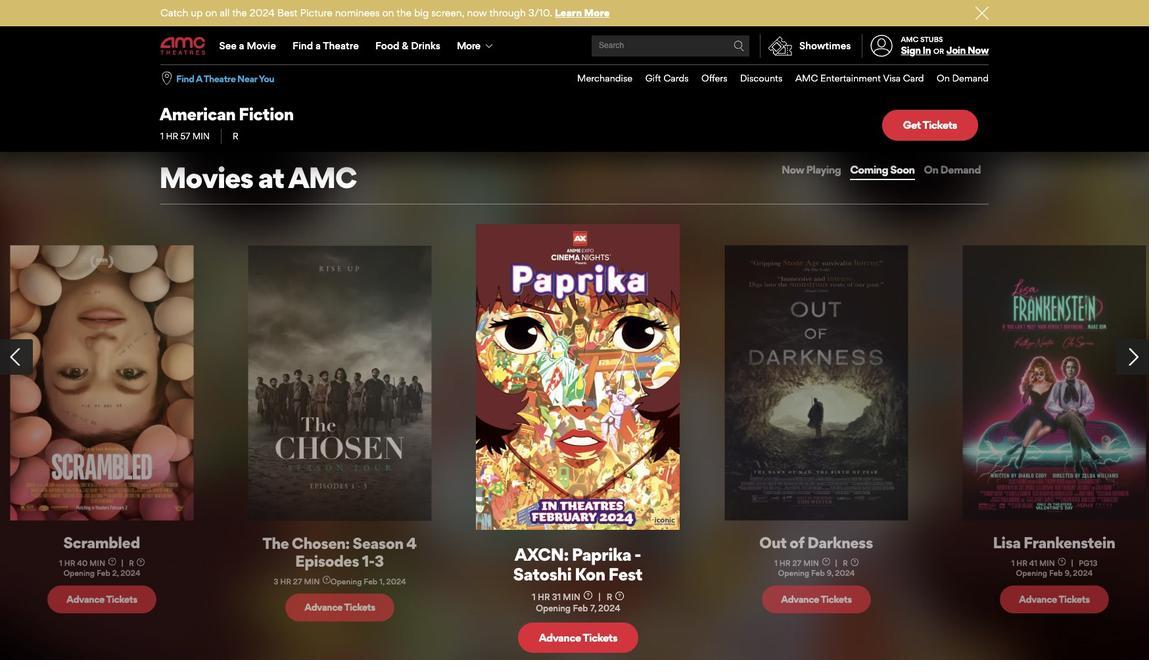 Task type: describe. For each thing, give the bounding box(es) containing it.
tickets down 2,
[[106, 594, 137, 606]]

best
[[277, 7, 298, 19]]

40
[[77, 559, 87, 568]]

now playing
[[782, 163, 841, 176]]

now inside amc stubs sign in or join now
[[968, 44, 989, 57]]

1 hr 57 min
[[160, 131, 210, 141]]

entertainment
[[821, 72, 881, 84]]

the chosen: season 4 episodes 1-3 link
[[261, 534, 418, 570]]

min for lisa frankenstein
[[1040, 559, 1056, 568]]

find a theatre link
[[284, 28, 367, 64]]

amc entertainment visa card link
[[783, 65, 924, 92]]

&
[[402, 39, 409, 52]]

search the AMC website text field
[[597, 41, 734, 51]]

1 hr 41 min button
[[1012, 558, 1066, 569]]

1 for lisa frankenstein
[[1012, 559, 1015, 568]]

darkness
[[807, 533, 873, 552]]

1 9, from the left
[[827, 569, 833, 578]]

out of darkness link
[[738, 533, 894, 552]]

movie poster for the chosen: season 4 episodes 1-3 image
[[248, 246, 432, 521]]

2 vertical spatial amc
[[288, 160, 356, 195]]

movie
[[247, 39, 276, 52]]

big
[[414, 7, 429, 19]]

3 inside the chosen: season 4 episodes 1-3
[[375, 551, 384, 570]]

visa
[[883, 72, 901, 84]]

or
[[934, 47, 944, 56]]

fest
[[609, 564, 642, 585]]

scrambled link
[[23, 533, 179, 552]]

axcn: paprika - satoshi kon fest link
[[491, 544, 665, 585]]

get tickets link
[[882, 110, 978, 140]]

hr for the chosen: season 4 episodes 1-3
[[280, 577, 291, 586]]

at
[[258, 160, 284, 195]]

feb for out of darkness
[[811, 569, 825, 578]]

amc for visa
[[796, 72, 818, 84]]

find a theatre
[[293, 39, 359, 52]]

a for movie
[[239, 39, 244, 52]]

hr for out of darkness
[[780, 559, 791, 568]]

near
[[237, 73, 257, 84]]

2 the from the left
[[397, 7, 412, 19]]

9, inside pg13 opening feb 9, 2024
[[1065, 569, 1072, 578]]

27 for of
[[792, 559, 802, 568]]

close this dialog image
[[1126, 635, 1139, 648]]

menu containing merchandise
[[564, 65, 989, 92]]

coming soon
[[850, 163, 915, 176]]

coming soon button
[[849, 161, 916, 179]]

a for theatre
[[316, 39, 321, 52]]

user profile image
[[863, 35, 900, 57]]

more information about image for scrambled
[[108, 558, 116, 566]]

paprika
[[572, 544, 631, 565]]

r down american fiction
[[233, 131, 238, 141]]

opening down episodes
[[331, 577, 362, 586]]

movies
[[159, 160, 253, 195]]

gift
[[645, 72, 661, 84]]

merchandise link
[[564, 65, 633, 92]]

tickets for paprika
[[583, 631, 617, 644]]

see a movie link
[[211, 28, 284, 64]]

on for on demand button
[[924, 163, 939, 176]]

see a movie
[[219, 39, 276, 52]]

find for find a theatre near you
[[176, 73, 194, 84]]

41
[[1030, 559, 1038, 568]]

join
[[947, 44, 966, 57]]

min right "57" on the left top of page
[[192, 131, 210, 141]]

2024 for opening feb 1, 2024
[[386, 577, 406, 586]]

find a theatre near you
[[176, 73, 274, 84]]

7,
[[590, 603, 596, 614]]

american fiction
[[160, 103, 294, 124]]

opening feb 2, 2024
[[63, 569, 140, 578]]

advance for out of darkness
[[781, 594, 819, 606]]

31
[[552, 592, 561, 602]]

more information about image down fest
[[616, 592, 624, 601]]

3 hr 27 min
[[274, 577, 320, 586]]

r button for axcn: paprika - satoshi kon fest
[[607, 592, 624, 602]]

of
[[790, 533, 805, 552]]

more button
[[449, 28, 504, 64]]

tickets for frankenstein
[[1059, 594, 1090, 606]]

the
[[263, 534, 289, 553]]

1 for axcn: paprika - satoshi kon fest
[[532, 592, 536, 602]]

scrambled
[[63, 533, 140, 552]]

opening inside pg13 opening feb 9, 2024
[[1016, 569, 1048, 578]]

learn
[[555, 7, 582, 19]]

join now button
[[947, 44, 989, 57]]

amc entertainment visa card
[[796, 72, 924, 84]]

episodes
[[295, 551, 359, 570]]

satoshi
[[513, 564, 572, 585]]

advance tickets link for scrambled
[[47, 586, 156, 614]]

feb inside pg13 opening feb 9, 2024
[[1050, 569, 1063, 578]]

soon
[[890, 163, 915, 176]]

out
[[759, 533, 787, 552]]

tickets right get
[[923, 118, 957, 132]]

1 hr 27 min
[[774, 559, 819, 568]]

57
[[180, 131, 190, 141]]

see
[[219, 39, 237, 52]]

playing
[[806, 163, 841, 176]]

up
[[191, 7, 203, 19]]

showtimes image
[[761, 34, 800, 58]]

hr for lisa frankenstein
[[1017, 559, 1028, 568]]

sign
[[901, 44, 921, 57]]

theatre for a
[[204, 73, 236, 84]]

showtimes
[[800, 39, 851, 52]]

kon
[[575, 564, 605, 585]]

amc stubs sign in or join now
[[901, 35, 989, 57]]

1-
[[362, 551, 375, 570]]

gift cards
[[645, 72, 689, 84]]

season
[[353, 534, 403, 553]]

27 for chosen:
[[293, 577, 302, 586]]

1 on from the left
[[205, 7, 217, 19]]

get
[[903, 118, 921, 132]]

feb for scrambled
[[96, 569, 110, 578]]

more information about image for lisa frankenstein
[[1059, 558, 1066, 566]]

1 for scrambled
[[59, 559, 62, 568]]

r for axcn: paprika - satoshi kon fest
[[607, 592, 612, 602]]

movies at amc
[[159, 160, 356, 195]]

hr for axcn: paprika - satoshi kon fest
[[538, 592, 550, 602]]

advance tickets link for lisa frankenstein
[[1001, 586, 1109, 614]]

catch up on all the 2024 best picture nominees on the big screen, now through 3/10. learn more
[[160, 7, 610, 19]]

1 hr 40 min
[[59, 559, 105, 568]]

lisa
[[993, 533, 1021, 552]]

theatre for a
[[323, 39, 359, 52]]

coming
[[850, 163, 888, 176]]

min for the chosen: season 4 episodes 1-3
[[304, 577, 320, 586]]

min for axcn: paprika - satoshi kon fest
[[563, 592, 581, 602]]

pg13
[[1079, 559, 1098, 568]]

opening feb 9, 2024
[[778, 569, 855, 578]]



Task type: vqa. For each thing, say whether or not it's contained in the screenshot.
"Find" in the FIND A THEATRE link
no



Task type: locate. For each thing, give the bounding box(es) containing it.
catch
[[160, 7, 188, 19]]

demand down get tickets link
[[941, 163, 981, 176]]

merchandise
[[577, 72, 633, 84]]

2024 right 2,
[[120, 569, 140, 578]]

card
[[903, 72, 924, 84]]

r button down fest
[[607, 592, 624, 602]]

now right join
[[968, 44, 989, 57]]

advance tickets for the chosen: season 4 episodes 1-3
[[305, 602, 375, 614]]

3/10.
[[529, 7, 552, 19]]

min for out of darkness
[[803, 559, 819, 568]]

1 hr 31 min button
[[532, 591, 593, 603]]

theatre down nominees
[[323, 39, 359, 52]]

food & drinks link
[[367, 28, 449, 64]]

2 horizontal spatial amc
[[901, 35, 919, 44]]

all
[[220, 7, 230, 19]]

theatre inside menu
[[323, 39, 359, 52]]

2 on from the left
[[382, 7, 394, 19]]

0 vertical spatial 3
[[375, 551, 384, 570]]

submit search icon image
[[734, 41, 744, 51]]

tickets down opening feb 1, 2024
[[344, 602, 375, 614]]

the chosen: season 4 episodes 1-3
[[263, 534, 417, 570]]

r for out of darkness
[[843, 559, 848, 568]]

1 vertical spatial amc
[[796, 72, 818, 84]]

1 horizontal spatial r button
[[607, 592, 624, 602]]

2024 down pg13 on the bottom right of page
[[1073, 569, 1093, 578]]

on right soon
[[924, 163, 939, 176]]

opening for out of darkness
[[778, 569, 809, 578]]

more down now
[[457, 39, 480, 52]]

now playing button
[[780, 161, 842, 179]]

advance tickets link down the 'opening feb 9, 2024'
[[762, 586, 871, 614]]

more right learn
[[584, 7, 610, 19]]

advance tickets link down opening feb 1, 2024
[[286, 594, 394, 622]]

feb for axcn: paprika - satoshi kon fest
[[573, 603, 588, 614]]

find down picture
[[293, 39, 313, 52]]

in
[[923, 44, 931, 57]]

amc right 'at'
[[288, 160, 356, 195]]

0 vertical spatial amc
[[901, 35, 919, 44]]

menu containing more
[[160, 28, 989, 64]]

the
[[232, 7, 247, 19], [397, 7, 412, 19]]

now inside button
[[782, 163, 804, 176]]

on demand down join now button
[[937, 72, 989, 84]]

advance down the 'opening feb 9, 2024'
[[781, 594, 819, 606]]

r down darkness
[[843, 559, 848, 568]]

opening down 1 hr 27 min
[[778, 569, 809, 578]]

opening down 1 hr 31 min
[[536, 603, 571, 614]]

1 vertical spatial demand
[[941, 163, 981, 176]]

menu
[[160, 28, 989, 64], [564, 65, 989, 92]]

0 vertical spatial theatre
[[323, 39, 359, 52]]

find a theatre near you button
[[176, 72, 274, 85]]

1 horizontal spatial 3
[[375, 551, 384, 570]]

2 horizontal spatial r button
[[843, 559, 859, 568]]

a
[[196, 73, 202, 84]]

r down fest
[[607, 592, 612, 602]]

on demand inside "link"
[[937, 72, 989, 84]]

0 horizontal spatial amc
[[288, 160, 356, 195]]

fiction
[[239, 103, 294, 124]]

advance tickets down opening feb 1, 2024
[[305, 602, 375, 614]]

more information about image for out of darkness
[[851, 559, 859, 566]]

-
[[634, 544, 641, 565]]

now left playing
[[782, 163, 804, 176]]

0 horizontal spatial now
[[782, 163, 804, 176]]

r button up opening feb 2, 2024
[[129, 559, 144, 568]]

1 horizontal spatial 27
[[792, 559, 802, 568]]

r
[[233, 131, 238, 141], [129, 559, 134, 568], [843, 559, 848, 568], [607, 592, 612, 602]]

0 vertical spatial now
[[968, 44, 989, 57]]

a right 'see'
[[239, 39, 244, 52]]

tickets down 7, at the bottom of page
[[583, 631, 617, 644]]

opening feb 7, 2024
[[536, 603, 621, 614]]

on
[[205, 7, 217, 19], [382, 7, 394, 19]]

1 down 'out'
[[774, 559, 778, 568]]

2024 for opening feb 2, 2024
[[120, 569, 140, 578]]

1 inside button
[[59, 559, 62, 568]]

3 up 1, on the left bottom of page
[[375, 551, 384, 570]]

find left a
[[176, 73, 194, 84]]

feb left 2,
[[96, 569, 110, 578]]

hr down the on the bottom left
[[280, 577, 291, 586]]

more information about image down "frankenstein" at the right of the page
[[1059, 558, 1066, 566]]

more information about image inside 1 hr 41 min button
[[1059, 558, 1066, 566]]

amc
[[901, 35, 919, 44], [796, 72, 818, 84], [288, 160, 356, 195]]

on demand right soon
[[924, 163, 981, 176]]

movie poster for scrambled image
[[10, 246, 193, 521]]

more information about image inside 1 hr 40 min button
[[108, 558, 116, 566]]

1 vertical spatial 3
[[274, 577, 278, 586]]

advance down 3 hr 27 min button
[[305, 602, 343, 614]]

0 vertical spatial demand
[[952, 72, 989, 84]]

offers
[[702, 72, 728, 84]]

1 left 31 in the bottom of the page
[[532, 592, 536, 602]]

0 vertical spatial more
[[584, 7, 610, 19]]

0 vertical spatial on
[[937, 72, 950, 84]]

the right all
[[232, 7, 247, 19]]

demand inside button
[[941, 163, 981, 176]]

picture
[[300, 7, 333, 19]]

more information about image up 2,
[[108, 558, 116, 566]]

movie poster for lisa frankenstein image
[[963, 246, 1147, 521]]

opening for axcn: paprika - satoshi kon fest
[[536, 603, 571, 614]]

advance tickets for axcn: paprika - satoshi kon fest
[[539, 631, 617, 644]]

discounts
[[740, 72, 783, 84]]

1 hr 31 min
[[532, 592, 581, 602]]

more information about image for axcn: paprika - satoshi kon fest
[[584, 591, 593, 600]]

a down picture
[[316, 39, 321, 52]]

hr left 41
[[1017, 559, 1028, 568]]

r button for scrambled
[[129, 559, 144, 568]]

9, down darkness
[[827, 569, 833, 578]]

1 horizontal spatial a
[[316, 39, 321, 52]]

min right 41
[[1040, 559, 1056, 568]]

1 vertical spatial theatre
[[204, 73, 236, 84]]

1 the from the left
[[232, 7, 247, 19]]

more
[[584, 7, 610, 19], [457, 39, 480, 52]]

2024 right 1, on the left bottom of page
[[386, 577, 406, 586]]

min up opening feb 7, 2024
[[563, 592, 581, 602]]

demand down join now button
[[952, 72, 989, 84]]

1 vertical spatial now
[[782, 163, 804, 176]]

1 horizontal spatial 9,
[[1065, 569, 1072, 578]]

advance for lisa frankenstein
[[1020, 594, 1058, 606]]

advance tickets down pg13 opening feb 9, 2024
[[1020, 594, 1090, 606]]

1 left 40
[[59, 559, 62, 568]]

1 horizontal spatial theatre
[[323, 39, 359, 52]]

0 horizontal spatial 27
[[293, 577, 302, 586]]

food & drinks
[[375, 39, 440, 52]]

offers link
[[689, 65, 728, 92]]

opening for scrambled
[[63, 569, 94, 578]]

1 horizontal spatial more information about image
[[851, 559, 859, 566]]

more information about image for the chosen: season 4 episodes 1-3
[[323, 576, 331, 584]]

more information about image up the 'opening feb 9, 2024'
[[822, 558, 830, 566]]

a
[[239, 39, 244, 52], [316, 39, 321, 52]]

tickets for of
[[821, 594, 852, 606]]

theatre
[[323, 39, 359, 52], [204, 73, 236, 84]]

advance for axcn: paprika - satoshi kon fest
[[539, 631, 581, 644]]

axcn:
[[515, 544, 569, 565]]

9, down "frankenstein" at the right of the page
[[1065, 569, 1072, 578]]

on demand for on demand button
[[924, 163, 981, 176]]

advance tickets down opening feb 7, 2024
[[539, 631, 617, 644]]

menu down the showtimes image
[[564, 65, 989, 92]]

more information about image down episodes
[[323, 576, 331, 584]]

hr inside button
[[64, 559, 75, 568]]

you
[[259, 73, 274, 84]]

advance tickets link
[[47, 586, 156, 614], [762, 586, 871, 614], [1001, 586, 1109, 614], [286, 594, 394, 622], [518, 622, 639, 653]]

1 hr 27 min button
[[774, 558, 830, 569]]

hr left "57" on the left top of page
[[166, 131, 178, 141]]

0 horizontal spatial r button
[[129, 559, 144, 568]]

1 horizontal spatial amc
[[796, 72, 818, 84]]

more information about image down darkness
[[851, 559, 859, 566]]

advance down opening feb 7, 2024
[[539, 631, 581, 644]]

min down episodes
[[304, 577, 320, 586]]

advance tickets link down opening feb 2, 2024
[[47, 586, 156, 614]]

1 vertical spatial menu
[[564, 65, 989, 92]]

2 more information about image from the left
[[851, 559, 859, 566]]

2024 right 7, at the bottom of page
[[598, 603, 621, 614]]

advance tickets down the 'opening feb 9, 2024'
[[781, 594, 852, 606]]

tickets down pg13 opening feb 9, 2024
[[1059, 594, 1090, 606]]

demand for 'on demand' "link"
[[952, 72, 989, 84]]

on demand link
[[924, 65, 989, 92]]

advance down 1 hr 41 min button
[[1020, 594, 1058, 606]]

now
[[968, 44, 989, 57], [782, 163, 804, 176]]

on for 'on demand' "link"
[[937, 72, 950, 84]]

0 horizontal spatial more information about image
[[137, 559, 144, 566]]

2024 for opening feb 9, 2024
[[835, 569, 855, 578]]

0 horizontal spatial 9,
[[827, 569, 833, 578]]

food
[[375, 39, 399, 52]]

on right nominees
[[382, 7, 394, 19]]

advance tickets down opening feb 2, 2024
[[66, 594, 137, 606]]

1 for out of darkness
[[774, 559, 778, 568]]

axcn: paprika - satoshi kon fest
[[513, 544, 642, 585]]

more information about image
[[137, 559, 144, 566], [851, 559, 859, 566]]

more information about image up 7, at the bottom of page
[[584, 591, 593, 600]]

3 down the on the bottom left
[[274, 577, 278, 586]]

1 left "57" on the left top of page
[[160, 131, 164, 141]]

the left big
[[397, 7, 412, 19]]

advance
[[66, 594, 104, 606], [781, 594, 819, 606], [1020, 594, 1058, 606], [305, 602, 343, 614], [539, 631, 581, 644]]

hr down of
[[780, 559, 791, 568]]

learn more link
[[555, 7, 610, 19]]

amc inside amc stubs sign in or join now
[[901, 35, 919, 44]]

1 vertical spatial 27
[[293, 577, 302, 586]]

1 vertical spatial more
[[457, 39, 480, 52]]

feb down 1 hr 27 min
[[811, 569, 825, 578]]

advance tickets link for out of darkness
[[762, 586, 871, 614]]

opening down the 1 hr 40 min
[[63, 569, 94, 578]]

advance tickets link for axcn: paprika - satoshi kon fest
[[518, 622, 639, 653]]

1 horizontal spatial the
[[397, 7, 412, 19]]

find inside button
[[176, 73, 194, 84]]

advance tickets for lisa frankenstein
[[1020, 594, 1090, 606]]

feb down the 1 hr 41 min
[[1050, 569, 1063, 578]]

find for find a theatre
[[293, 39, 313, 52]]

0 horizontal spatial more
[[457, 39, 480, 52]]

2024 left the best
[[250, 7, 275, 19]]

1 horizontal spatial more
[[584, 7, 610, 19]]

now
[[467, 7, 487, 19]]

on left all
[[205, 7, 217, 19]]

feb left 7, at the bottom of page
[[573, 603, 588, 614]]

frankenstein
[[1024, 533, 1116, 552]]

on inside "link"
[[937, 72, 950, 84]]

more information about image for out of darkness
[[822, 558, 830, 566]]

4
[[406, 534, 417, 553]]

0 vertical spatial 27
[[792, 559, 802, 568]]

discounts link
[[728, 65, 783, 92]]

feb left 1, on the left bottom of page
[[364, 577, 378, 586]]

r for scrambled
[[129, 559, 134, 568]]

advance tickets link down opening feb 7, 2024
[[518, 622, 639, 653]]

0 horizontal spatial the
[[232, 7, 247, 19]]

3 hr 27 min button
[[274, 576, 331, 587]]

amc logo image
[[160, 37, 206, 55], [160, 37, 206, 55]]

0 horizontal spatial on
[[205, 7, 217, 19]]

9,
[[827, 569, 833, 578], [1065, 569, 1072, 578]]

a inside 'link'
[[239, 39, 244, 52]]

showtimes link
[[760, 34, 851, 58]]

more information about image inside 3 hr 27 min button
[[323, 576, 331, 584]]

27 down episodes
[[293, 577, 302, 586]]

1 vertical spatial on demand
[[924, 163, 981, 176]]

min up opening feb 2, 2024
[[89, 559, 105, 568]]

advance down opening feb 2, 2024
[[66, 594, 104, 606]]

advance tickets link down pg13 opening feb 9, 2024
[[1001, 586, 1109, 614]]

theatre inside button
[[204, 73, 236, 84]]

r up opening feb 2, 2024
[[129, 559, 134, 568]]

on demand inside button
[[924, 163, 981, 176]]

menu down learn
[[160, 28, 989, 64]]

opening down the 1 hr 41 min
[[1016, 569, 1048, 578]]

on inside button
[[924, 163, 939, 176]]

demand inside "link"
[[952, 72, 989, 84]]

movie poster for axcn: paprika - satoshi kon fest image
[[476, 224, 680, 530]]

screen,
[[431, 7, 465, 19]]

1 a from the left
[[239, 39, 244, 52]]

amc down showtimes link
[[796, 72, 818, 84]]

through
[[490, 7, 526, 19]]

demand for on demand button
[[941, 163, 981, 176]]

tickets for chosen:
[[344, 602, 375, 614]]

0 horizontal spatial theatre
[[204, 73, 236, 84]]

movie poster for out of darkness image
[[725, 246, 908, 521]]

hr left 40
[[64, 559, 75, 568]]

0 horizontal spatial a
[[239, 39, 244, 52]]

2024 down darkness
[[835, 569, 855, 578]]

advance tickets link for the chosen: season 4 episodes 1-3
[[286, 594, 394, 622]]

amc for sign
[[901, 35, 919, 44]]

1 left 41
[[1012, 559, 1015, 568]]

on down or on the right top
[[937, 72, 950, 84]]

min inside button
[[89, 559, 105, 568]]

1,
[[379, 577, 384, 586]]

get tickets
[[903, 118, 957, 132]]

opening feb 1, 2024
[[331, 577, 406, 586]]

hr left 31 in the bottom of the page
[[538, 592, 550, 602]]

27
[[792, 559, 802, 568], [293, 577, 302, 586]]

1 horizontal spatial now
[[968, 44, 989, 57]]

find
[[293, 39, 313, 52], [176, 73, 194, 84]]

0 vertical spatial find
[[293, 39, 313, 52]]

27 down of
[[792, 559, 802, 568]]

tickets down the 'opening feb 9, 2024'
[[821, 594, 852, 606]]

advance tickets for scrambled
[[66, 594, 137, 606]]

nominees
[[335, 7, 380, 19]]

amc up 'sign'
[[901, 35, 919, 44]]

2 a from the left
[[316, 39, 321, 52]]

0 vertical spatial on demand
[[937, 72, 989, 84]]

2024 inside pg13 opening feb 9, 2024
[[1073, 569, 1093, 578]]

2024 for opening feb 7, 2024
[[598, 603, 621, 614]]

advance tickets for out of darkness
[[781, 594, 852, 606]]

on demand
[[937, 72, 989, 84], [924, 163, 981, 176]]

1 more information about image from the left
[[137, 559, 144, 566]]

more information about image inside 1 hr 31 min button
[[584, 591, 593, 600]]

2 9, from the left
[[1065, 569, 1072, 578]]

0 horizontal spatial 3
[[274, 577, 278, 586]]

hr for scrambled
[[64, 559, 75, 568]]

min for scrambled
[[89, 559, 105, 568]]

0 horizontal spatial find
[[176, 73, 194, 84]]

0 vertical spatial menu
[[160, 28, 989, 64]]

more information about image
[[108, 558, 116, 566], [822, 558, 830, 566], [1059, 558, 1066, 566], [323, 576, 331, 584], [584, 591, 593, 600], [616, 592, 624, 601]]

sign in or join amc stubs element
[[862, 28, 989, 64]]

lisa frankenstein
[[993, 533, 1116, 552]]

3 inside button
[[274, 577, 278, 586]]

2,
[[112, 569, 118, 578]]

more information about image for scrambled
[[137, 559, 144, 566]]

1 vertical spatial find
[[176, 73, 194, 84]]

sign in button
[[901, 44, 931, 57]]

1 vertical spatial on
[[924, 163, 939, 176]]

1 hr 41 min
[[1012, 559, 1056, 568]]

stubs
[[920, 35, 943, 44]]

3
[[375, 551, 384, 570], [274, 577, 278, 586]]

r button down darkness
[[843, 559, 859, 568]]

more information about image up opening feb 2, 2024
[[137, 559, 144, 566]]

on demand button
[[923, 161, 982, 179]]

min up the 'opening feb 9, 2024'
[[803, 559, 819, 568]]

more information about image inside 1 hr 27 min button
[[822, 558, 830, 566]]

on demand for 'on demand' "link"
[[937, 72, 989, 84]]

american
[[160, 103, 236, 124]]

gift cards link
[[633, 65, 689, 92]]

advance for scrambled
[[66, 594, 104, 606]]

theatre right a
[[204, 73, 236, 84]]

opening
[[63, 569, 94, 578], [778, 569, 809, 578], [1016, 569, 1048, 578], [331, 577, 362, 586], [536, 603, 571, 614]]

1 horizontal spatial on
[[382, 7, 394, 19]]

1 horizontal spatial find
[[293, 39, 313, 52]]

r button for out of darkness
[[843, 559, 859, 568]]

more inside button
[[457, 39, 480, 52]]

advance tickets
[[66, 594, 137, 606], [781, 594, 852, 606], [1020, 594, 1090, 606], [305, 602, 375, 614], [539, 631, 617, 644]]

advance for the chosen: season 4 episodes 1-3
[[305, 602, 343, 614]]



